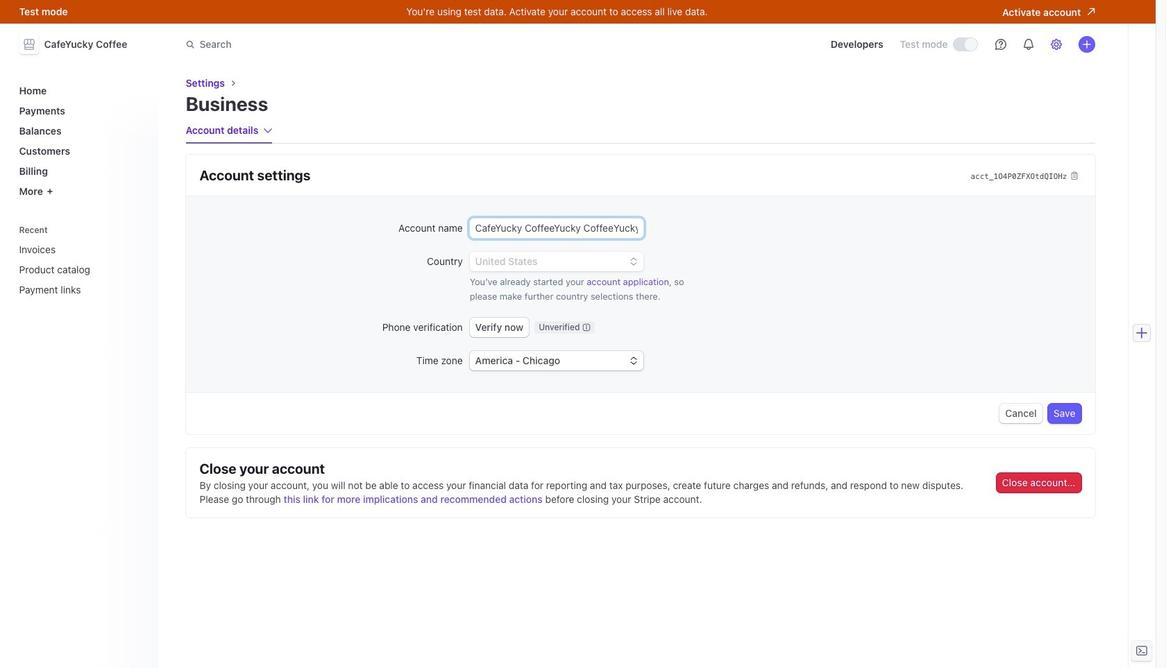 Task type: describe. For each thing, give the bounding box(es) containing it.
Test mode checkbox
[[954, 38, 977, 51]]

settings image
[[1051, 39, 1062, 50]]

Company text field
[[470, 219, 643, 238]]

2 recent element from the top
[[14, 238, 150, 301]]

clear history image
[[136, 226, 144, 234]]

Search text field
[[177, 32, 569, 57]]



Task type: vqa. For each thing, say whether or not it's contained in the screenshot.
Clear history image
yes



Task type: locate. For each thing, give the bounding box(es) containing it.
notifications image
[[1023, 39, 1034, 50]]

None search field
[[177, 32, 569, 57]]

recent element
[[14, 220, 150, 301], [14, 238, 150, 301]]

help image
[[995, 39, 1006, 50]]

core navigation links element
[[14, 79, 150, 203]]

1 recent element from the top
[[14, 220, 150, 301]]



